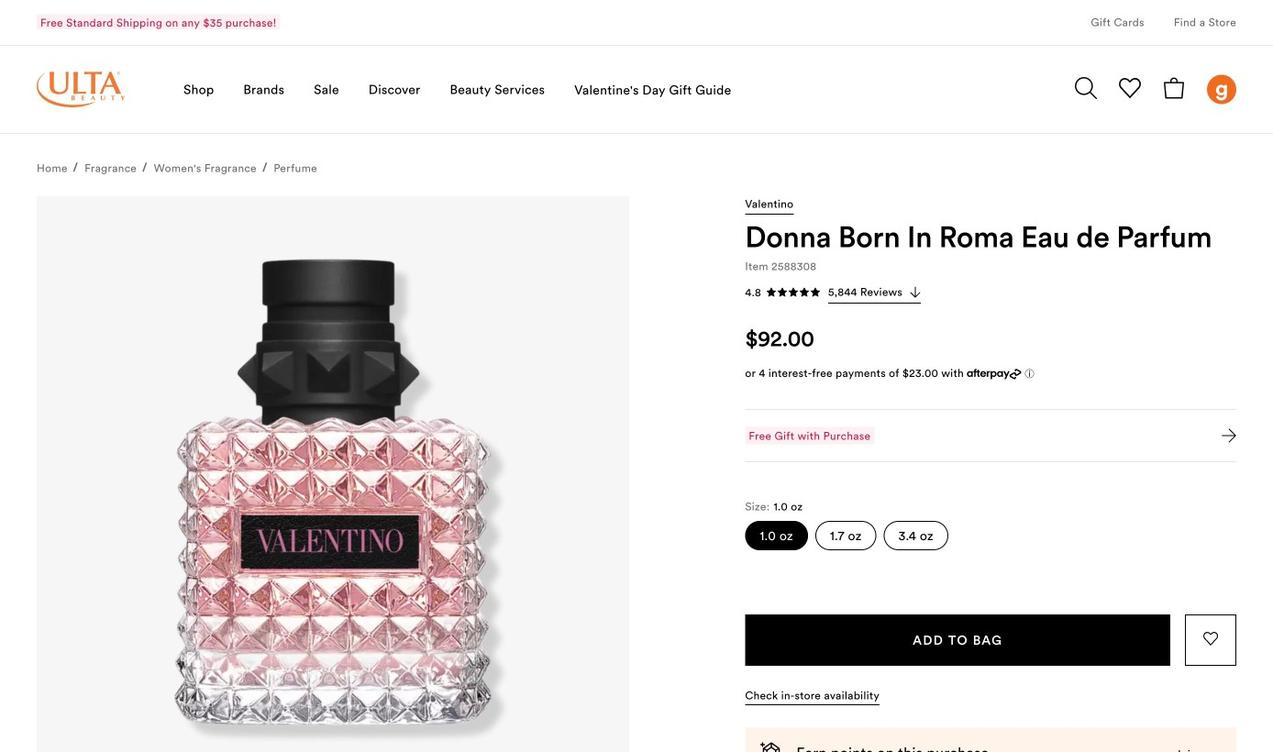 Task type: describe. For each thing, give the bounding box(es) containing it.
product search image
[[1076, 77, 1098, 99]]

1 starfilled image from the left
[[766, 287, 777, 298]]

0 items in bag image
[[1164, 77, 1186, 99]]

1 starfilled image from the left
[[777, 287, 788, 298]]



Task type: locate. For each thing, give the bounding box(es) containing it.
1 vertical spatial withiconright image
[[1222, 429, 1237, 443]]

3 starfilled image from the left
[[810, 287, 821, 298]]

0 vertical spatial withiconright image
[[910, 287, 921, 298]]

withiconright image
[[910, 287, 921, 298], [1222, 429, 1237, 443]]

1 horizontal spatial withiconright image
[[1222, 429, 1237, 443]]

0 horizontal spatial withiconright image
[[910, 287, 921, 298]]

starfilled image
[[777, 287, 788, 298], [788, 287, 799, 298], [810, 287, 821, 298]]

favorites icon image
[[1120, 77, 1142, 99]]

valentino donna born in roma eau de parfum #1 image
[[37, 196, 630, 752]]

1 horizontal spatial starfilled image
[[799, 287, 810, 298]]

2 starfilled image from the left
[[788, 287, 799, 298]]

2 starfilled image from the left
[[799, 287, 810, 298]]

0 horizontal spatial starfilled image
[[766, 287, 777, 298]]

starfilled image
[[766, 287, 777, 298], [799, 287, 810, 298]]



Task type: vqa. For each thing, say whether or not it's contained in the screenshot.
the Lauder
no



